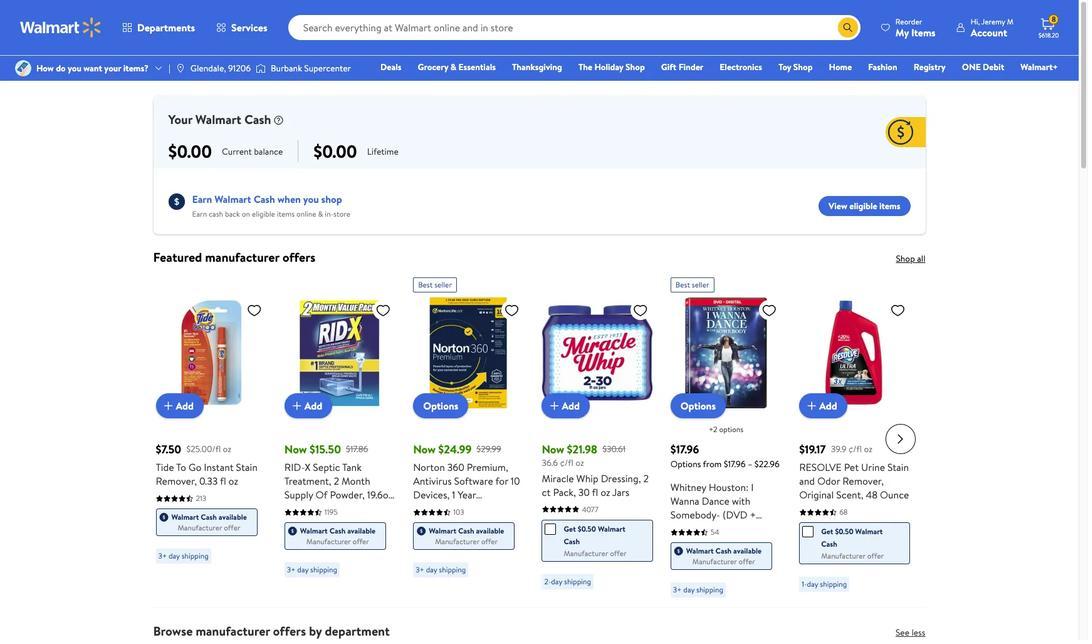 Task type: describe. For each thing, give the bounding box(es) containing it.
supply
[[285, 489, 313, 503]]

walmart down 1195
[[300, 526, 328, 537]]

103
[[454, 508, 464, 518]]

68
[[840, 508, 848, 518]]

add to cart image for $19.17
[[805, 399, 820, 414]]

deals link
[[375, 60, 407, 74]]

software
[[454, 475, 494, 489]]

department
[[325, 624, 390, 641]]

get $0.50 walmart cash walmart plus, element for 39.9
[[803, 526, 900, 551]]

cash inside earn walmart cash when you shop earn cash back on eligible items online & in-store
[[254, 193, 275, 206]]

shipping right 1-
[[821, 580, 848, 590]]

manufacturer offer up 2-day shipping
[[564, 549, 627, 559]]

i
[[751, 481, 754, 495]]

walmart cash available down 1195
[[300, 526, 376, 537]]

add button for now $15.50
[[285, 394, 333, 419]]

shipping down '54'
[[697, 585, 724, 596]]

next slide for product carousel list image
[[886, 424, 916, 454]]

now $15.50 $17.86 rid-x septic tank treatment, 2 month supply of powder, 19.6oz, 100% biobased
[[285, 442, 395, 516]]

hi, jeremy m account
[[971, 16, 1014, 39]]

–
[[748, 459, 753, 471]]

devices,
[[413, 489, 450, 503]]

 image for burbank supercenter
[[256, 62, 266, 75]]

3+ day shipping down 213
[[158, 551, 209, 562]]

fashion link
[[863, 60, 904, 74]]

burbank supercenter
[[271, 62, 351, 75]]

holiday
[[595, 61, 624, 73]]

want
[[84, 62, 102, 75]]

registry
[[914, 61, 946, 73]]

10
[[511, 475, 520, 489]]

odor
[[818, 475, 841, 489]]

for
[[496, 475, 509, 489]]

resolve pet urine stain and odor remover, original scent, 48 ounce image
[[800, 298, 911, 409]]

browse
[[153, 624, 193, 641]]

norton
[[413, 461, 445, 475]]

0 vertical spatial you
[[68, 62, 81, 75]]

1 earn from the top
[[192, 193, 212, 206]]

stain for $19.17
[[888, 461, 909, 475]]

walmart+ link
[[1016, 60, 1064, 74]]

store
[[334, 209, 351, 220]]

now for $21.98
[[542, 442, 565, 458]]

now $24.99 $29.99 norton 360 premium, antivirus software for 10 devices, 1 year subscription, pc/mac/ios/android [card]
[[413, 442, 520, 544]]

oz right 0.33
[[229, 475, 238, 489]]

product group containing $17.96
[[671, 273, 782, 604]]

0.33
[[199, 475, 218, 489]]

featured
[[153, 249, 202, 266]]

reorder my items
[[896, 16, 936, 39]]

home link
[[824, 60, 858, 74]]

walmart+
[[1021, 61, 1059, 73]]

$0.00 for lifetime
[[314, 139, 357, 164]]

shipping down "[card]"
[[439, 565, 466, 576]]

manufacturer down '54'
[[693, 557, 737, 568]]

¢/fl inside now $21.98 $30.61 36.6 ¢/fl oz miracle whip dressing, 2 ct pack, 30 fl oz jars
[[560, 457, 574, 470]]

by
[[309, 624, 322, 641]]

8
[[1052, 14, 1057, 25]]

add to cart image for now $21.98
[[547, 399, 562, 414]]

$0.00 for current balance
[[168, 139, 212, 164]]

now $21.98 $30.61 36.6 ¢/fl oz miracle whip dressing, 2 ct pack, 30 fl oz jars
[[542, 442, 649, 500]]

get for now
[[564, 524, 576, 535]]

$29.99
[[477, 443, 502, 456]]

seller for norton 360 premium, antivirus software for 10 devices, 1 year subscription, pc/mac/ios/android [card]
[[435, 280, 452, 290]]

available down '+' on the bottom right
[[734, 546, 762, 557]]

add to favorites list, rid-x septic tank treatment, 2 month supply of powder, 19.6oz, 100% biobased image
[[376, 303, 391, 319]]

powder,
[[330, 489, 365, 503]]

product group containing now $21.98
[[542, 273, 653, 604]]

rid-x septic tank treatment, 2 month supply of powder, 19.6oz, 100% biobased image
[[285, 298, 396, 409]]

whip
[[577, 472, 599, 486]]

the
[[579, 61, 593, 73]]

whitney houston: i wanna dance with somebody- (dvd + digital copy)
[[671, 481, 756, 536]]

how do you want your items?
[[36, 62, 149, 75]]

$0.50 for 39.9
[[836, 527, 854, 538]]

get for $19.17
[[822, 527, 834, 538]]

gift finder
[[662, 61, 704, 73]]

balance
[[254, 145, 283, 158]]

dressing,
[[601, 472, 641, 486]]

pet
[[845, 461, 859, 475]]

add to favorites list, resolve pet urine stain and odor remover, original scent, 48 ounce image
[[891, 303, 906, 319]]

add to favorites list, miracle whip dressing, 2 ct pack, 30 fl oz jars image
[[633, 303, 648, 319]]

offers for browse manufacturer offers by department
[[273, 624, 306, 641]]

one
[[963, 61, 981, 73]]

offer down '+' on the bottom right
[[739, 557, 756, 568]]

septic
[[313, 461, 340, 475]]

pack,
[[553, 486, 576, 500]]

1195
[[325, 508, 338, 518]]

manufacturer offer down '54'
[[693, 557, 756, 568]]

add for now $15.50
[[305, 400, 323, 413]]

earn walmart cash when you shop earn cash back on eligible items online & in-store
[[192, 193, 351, 220]]

burbank
[[271, 62, 302, 75]]

reorder
[[896, 16, 923, 27]]

3+ day shipping down "[card]"
[[416, 565, 466, 576]]

home
[[829, 61, 853, 73]]

grocery & essentials link
[[412, 60, 502, 74]]

2 earn from the top
[[192, 209, 207, 220]]

$22.96
[[755, 459, 780, 471]]

1-day shipping
[[802, 580, 848, 590]]

with
[[732, 495, 751, 509]]

add button for $19.17
[[800, 394, 848, 419]]

shipping down 213
[[182, 551, 209, 562]]

do
[[56, 62, 66, 75]]

1-
[[802, 580, 808, 590]]

offer down jars
[[610, 549, 627, 559]]

resolve
[[800, 461, 842, 475]]

offers for featured manufacturer offers
[[283, 249, 316, 266]]

walmart plus image
[[168, 193, 187, 211]]

miracle whip dressing, 2 ct pack, 30 fl oz jars image
[[542, 298, 653, 409]]

month
[[342, 475, 371, 489]]

ct
[[542, 486, 551, 500]]

year
[[458, 489, 476, 503]]

pc/mac/ios/android
[[413, 516, 506, 530]]

product group containing now $15.50
[[285, 273, 396, 604]]

oz left jars
[[601, 486, 611, 500]]

tide to go instant stain remover, 0.33 fl oz image
[[156, 298, 267, 409]]

walmart cash available down 213
[[172, 513, 247, 523]]

$17.96 options from $17.96 – $22.96
[[671, 442, 780, 471]]

walmart down subscription,
[[429, 526, 457, 537]]

from
[[703, 459, 722, 471]]

manufacturer up 2-day shipping
[[564, 549, 609, 559]]

fl inside $7.50 $25.00/fl oz tide to go instant stain remover, 0.33 fl oz
[[220, 475, 226, 489]]

1 horizontal spatial items
[[880, 200, 901, 212]]

2 horizontal spatial shop
[[896, 253, 916, 265]]

glendale, 91206
[[191, 62, 251, 75]]

walmart cash available down 103
[[429, 526, 505, 537]]

cash down 213
[[201, 513, 217, 523]]

norton 360 premium, antivirus software for 10 devices, 1 year subscription, pc/mac/ios/android [card] image
[[413, 298, 525, 409]]

walmart down '54'
[[687, 546, 714, 557]]

$21.98
[[567, 442, 598, 458]]

$7.50
[[156, 442, 181, 458]]

copy)
[[702, 523, 728, 536]]

walmart down 4077
[[598, 524, 626, 535]]

premium,
[[467, 461, 509, 475]]

shipping down 1195
[[310, 565, 337, 576]]

walmart inside earn walmart cash when you shop earn cash back on eligible items online & in-store
[[215, 193, 251, 206]]

stain for $7.50
[[236, 461, 258, 475]]

whitney houston: i wanna dance with somebody- (dvd + digital copy) image
[[671, 298, 782, 409]]

manufacturer offer down pc/mac/ios/android at the bottom
[[435, 537, 498, 548]]

manufacturer down 1195
[[307, 537, 351, 548]]

treatment,
[[285, 475, 332, 489]]

on
[[242, 209, 250, 220]]

offer down pc/mac/ios/android at the bottom
[[482, 537, 498, 548]]

cash
[[209, 209, 223, 220]]

debit
[[983, 61, 1005, 73]]

your walmart cash
[[168, 111, 271, 128]]

options
[[720, 425, 744, 435]]

all
[[918, 253, 926, 265]]

eligible inside earn walmart cash when you shop earn cash back on eligible items online & in-store
[[252, 209, 275, 220]]

available down instant
[[219, 513, 247, 523]]

best seller for norton 360 premium, antivirus software for 10 devices, 1 year subscription, pc/mac/ios/android [card]
[[418, 280, 452, 290]]

somebody-
[[671, 509, 721, 523]]

walmart up current
[[196, 111, 242, 128]]

|
[[169, 62, 170, 75]]

cash down 103
[[458, 526, 475, 537]]

3+ day shipping down 1195
[[287, 565, 337, 576]]

1 horizontal spatial &
[[451, 61, 457, 73]]

options for norton 360 premium, antivirus software for 10 devices, 1 year subscription, pc/mac/ios/android [card]
[[423, 400, 459, 414]]

shop
[[321, 193, 342, 206]]

offer down powder,
[[353, 537, 369, 548]]

1 add to cart image from the left
[[161, 399, 176, 414]]

your
[[104, 62, 121, 75]]



Task type: locate. For each thing, give the bounding box(es) containing it.
cash left when
[[254, 193, 275, 206]]

1 vertical spatial &
[[318, 209, 323, 220]]

get $0.50 walmart cash for 39.9
[[822, 527, 883, 550]]

eligible right 'view'
[[850, 200, 878, 212]]

2 right "dressing,"
[[644, 472, 649, 486]]

add up '$15.50'
[[305, 400, 323, 413]]

clear search field text image
[[823, 22, 833, 32]]

manufacturer offer up the 1-day shipping
[[822, 551, 884, 562]]

1 vertical spatial $17.96
[[724, 459, 746, 471]]

 image
[[176, 63, 186, 73]]

items right 'view'
[[880, 200, 901, 212]]

your rewards information image
[[274, 115, 284, 125]]

4 add button from the left
[[800, 394, 848, 419]]

1 horizontal spatial best
[[676, 280, 690, 290]]

best for norton 360 premium, antivirus software for 10 devices, 1 year subscription, pc/mac/ios/android [card]
[[418, 280, 433, 290]]

1 horizontal spatial eligible
[[850, 200, 878, 212]]

1 horizontal spatial $0.50
[[836, 527, 854, 538]]

options link for norton 360 premium, antivirus software for 10 devices, 1 year subscription, pc/mac/ios/android [card]
[[413, 394, 469, 419]]

0 horizontal spatial ¢/fl
[[560, 457, 574, 470]]

2 remover, from the left
[[843, 475, 884, 489]]

0 horizontal spatial get
[[564, 524, 576, 535]]

2 seller from the left
[[692, 280, 710, 290]]

1 now from the left
[[285, 442, 307, 458]]

offer down instant
[[224, 523, 241, 534]]

stain right urine
[[888, 461, 909, 475]]

and
[[800, 475, 815, 489]]

remover,
[[156, 475, 197, 489], [843, 475, 884, 489]]

shop right toy
[[794, 61, 813, 73]]

1 horizontal spatial seller
[[692, 280, 710, 290]]

available down year
[[476, 526, 505, 537]]

best seller
[[418, 280, 452, 290], [676, 280, 710, 290]]

current balance
[[222, 145, 283, 158]]

2 stain from the left
[[888, 461, 909, 475]]

product group containing now $24.99
[[413, 273, 525, 604]]

3 add button from the left
[[542, 394, 590, 419]]

oz up urine
[[865, 443, 873, 456]]

Get $0.50 Walmart Cash checkbox
[[545, 524, 557, 535]]

tide
[[156, 461, 174, 475]]

stain inside $19.17 39.9 ¢/fl oz resolve pet urine stain and odor remover, original scent, 48 ounce
[[888, 461, 909, 475]]

$17.96 left –
[[724, 459, 746, 471]]

items down when
[[277, 209, 295, 220]]

4 product group from the left
[[542, 273, 653, 604]]

you
[[68, 62, 81, 75], [303, 193, 319, 206]]

earn left cash
[[192, 209, 207, 220]]

offers
[[283, 249, 316, 266], [273, 624, 306, 641]]

213
[[196, 494, 206, 504]]

now inside now $24.99 $29.99 norton 360 premium, antivirus software for 10 devices, 1 year subscription, pc/mac/ios/android [card]
[[413, 442, 436, 458]]

get $0.50 walmart cash walmart plus, element
[[545, 524, 643, 549], [803, 526, 900, 551]]

items inside earn walmart cash when you shop earn cash back on eligible items online & in-store
[[277, 209, 295, 220]]

1 horizontal spatial shop
[[794, 61, 813, 73]]

now for $24.99
[[413, 442, 436, 458]]

thanksgiving
[[512, 61, 563, 73]]

manufacturer up the 1-day shipping
[[822, 551, 866, 562]]

manufacturer
[[205, 249, 280, 266], [196, 624, 270, 641]]

$17.96 up whitney
[[671, 442, 700, 458]]

add to cart image for now $15.50
[[290, 399, 305, 414]]

¢/fl right 36.6
[[560, 457, 574, 470]]

shop
[[626, 61, 645, 73], [794, 61, 813, 73], [896, 253, 916, 265]]

services button
[[206, 13, 278, 43]]

$7.50 $25.00/fl oz tide to go instant stain remover, 0.33 fl oz
[[156, 442, 258, 489]]

online
[[297, 209, 316, 220]]

whitney
[[671, 481, 707, 495]]

3 add to cart image from the left
[[547, 399, 562, 414]]

you up online on the top of page
[[303, 193, 319, 206]]

$0.00 down your
[[168, 139, 212, 164]]

oz inside $19.17 39.9 ¢/fl oz resolve pet urine stain and odor remover, original scent, 48 ounce
[[865, 443, 873, 456]]

&
[[451, 61, 457, 73], [318, 209, 323, 220]]

1 horizontal spatial $0.00
[[314, 139, 357, 164]]

electronics
[[720, 61, 763, 73]]

0 horizontal spatial $0.00
[[168, 139, 212, 164]]

add to cart image
[[161, 399, 176, 414], [290, 399, 305, 414], [547, 399, 562, 414], [805, 399, 820, 414]]

1 add button from the left
[[156, 394, 204, 419]]

manufacturer offer down 213
[[178, 523, 241, 534]]

1 vertical spatial manufacturer
[[196, 624, 270, 641]]

0 horizontal spatial items
[[277, 209, 295, 220]]

options link for options from $17.96 – $22.96
[[671, 394, 726, 419]]

urine
[[862, 461, 886, 475]]

0 horizontal spatial stain
[[236, 461, 258, 475]]

get $0.50 walmart cash walmart plus, element down 68
[[803, 526, 900, 551]]

0 vertical spatial &
[[451, 61, 457, 73]]

electronics link
[[715, 60, 768, 74]]

1 add from the left
[[176, 400, 194, 413]]

shipping
[[182, 551, 209, 562], [310, 565, 337, 576], [439, 565, 466, 576], [564, 577, 591, 588], [821, 580, 848, 590], [697, 585, 724, 596]]

options up '$24.99'
[[423, 400, 459, 414]]

stain inside $7.50 $25.00/fl oz tide to go instant stain remover, 0.33 fl oz
[[236, 461, 258, 475]]

¢/fl right 39.9
[[849, 443, 862, 456]]

cash
[[245, 111, 271, 128], [254, 193, 275, 206], [201, 513, 217, 523], [330, 526, 346, 537], [458, 526, 475, 537], [564, 537, 580, 547], [822, 540, 838, 550], [716, 546, 732, 557]]

now
[[285, 442, 307, 458], [413, 442, 436, 458], [542, 442, 565, 458]]

get $0.50 walmart cash down 68
[[822, 527, 883, 550]]

view eligible items
[[829, 200, 901, 212]]

add to favorites list, tide to go instant stain remover, 0.33 fl oz image
[[247, 303, 262, 319]]

manufacturer offer down 1195
[[307, 537, 369, 548]]

seller
[[435, 280, 452, 290], [692, 280, 710, 290]]

0 horizontal spatial remover,
[[156, 475, 197, 489]]

get right get $0.50 walmart cash option at bottom
[[822, 527, 834, 538]]

2 inside now $21.98 $30.61 36.6 ¢/fl oz miracle whip dressing, 2 ct pack, 30 fl oz jars
[[644, 472, 649, 486]]

$17.96
[[671, 442, 700, 458], [724, 459, 746, 471]]

thanksgiving link
[[507, 60, 568, 74]]

when
[[278, 193, 301, 206]]

& left the "in-"
[[318, 209, 323, 220]]

go
[[189, 461, 202, 475]]

0 horizontal spatial $17.96
[[671, 442, 700, 458]]

2 $0.00 from the left
[[314, 139, 357, 164]]

0 vertical spatial $17.96
[[671, 442, 700, 458]]

1 vertical spatial ¢/fl
[[560, 457, 574, 470]]

walmart up 'back'
[[215, 193, 251, 206]]

now left $21.98
[[542, 442, 565, 458]]

of
[[316, 489, 328, 503]]

get $0.50 walmart cash for $21.98
[[564, 524, 626, 547]]

0 horizontal spatial fl
[[220, 475, 226, 489]]

walmart image
[[20, 18, 102, 38]]

 image
[[15, 60, 31, 77], [256, 62, 266, 75]]

offers left by
[[273, 624, 306, 641]]

remover, inside $19.17 39.9 ¢/fl oz resolve pet urine stain and odor remover, original scent, 48 ounce
[[843, 475, 884, 489]]

cash left your rewards information icon
[[245, 111, 271, 128]]

x
[[305, 461, 311, 475]]

Walmart Site-Wide search field
[[288, 15, 861, 40]]

add up $21.98
[[562, 400, 580, 413]]

fl inside now $21.98 $30.61 36.6 ¢/fl oz miracle whip dressing, 2 ct pack, 30 fl oz jars
[[592, 486, 599, 500]]

manufacturer down pc/mac/ios/android at the bottom
[[435, 537, 480, 548]]

oz
[[223, 443, 232, 456], [865, 443, 873, 456], [576, 457, 584, 470], [229, 475, 238, 489], [601, 486, 611, 500]]

 image left how
[[15, 60, 31, 77]]

get $0.50 walmart cash walmart plus, element down 4077
[[545, 524, 643, 549]]

add
[[176, 400, 194, 413], [305, 400, 323, 413], [562, 400, 580, 413], [820, 400, 838, 413]]

0 horizontal spatial now
[[285, 442, 307, 458]]

featured manufacturer offers
[[153, 249, 316, 266]]

1 best from the left
[[418, 280, 433, 290]]

digital
[[671, 523, 699, 536]]

$25.00/fl
[[186, 443, 221, 456]]

360
[[448, 461, 465, 475]]

you right do
[[68, 62, 81, 75]]

product group containing $19.17
[[800, 273, 911, 604]]

toy shop
[[779, 61, 813, 73]]

get right get $0.50 walmart cash checkbox on the right bottom of page
[[564, 524, 576, 535]]

1 remover, from the left
[[156, 475, 197, 489]]

0 horizontal spatial 2
[[334, 475, 339, 489]]

$0.50 down 4077
[[578, 524, 596, 535]]

options inside $17.96 options from $17.96 – $22.96
[[671, 459, 701, 471]]

miracle
[[542, 472, 574, 486]]

available down powder,
[[348, 526, 376, 537]]

36.6
[[542, 457, 558, 470]]

3+ day shipping down '54'
[[673, 585, 724, 596]]

now for $15.50
[[285, 442, 307, 458]]

walmart cash available down '54'
[[687, 546, 762, 557]]

seller for options from $17.96 – $22.96
[[692, 280, 710, 290]]

1 horizontal spatial ¢/fl
[[849, 443, 862, 456]]

get $0.50 walmart cash walmart plus, element for $21.98
[[545, 524, 643, 549]]

ounce
[[881, 489, 910, 503]]

add to favorites list, norton 360 premium, antivirus software for 10 devices, 1 year subscription, pc/mac/ios/android [card] image
[[505, 303, 520, 319]]

best seller for options from $17.96 – $22.96
[[676, 280, 710, 290]]

+2 options
[[709, 425, 744, 435]]

1 product group from the left
[[156, 273, 267, 604]]

1 horizontal spatial remover,
[[843, 475, 884, 489]]

cash up the 1-day shipping
[[822, 540, 838, 550]]

0 horizontal spatial best seller
[[418, 280, 452, 290]]

options link up +2
[[671, 394, 726, 419]]

add to cart image up $19.17
[[805, 399, 820, 414]]

toy shop link
[[773, 60, 819, 74]]

2 product group from the left
[[285, 273, 396, 604]]

3 now from the left
[[542, 442, 565, 458]]

account
[[971, 25, 1008, 39]]

4 add to cart image from the left
[[805, 399, 820, 414]]

1 stain from the left
[[236, 461, 258, 475]]

2-
[[545, 577, 551, 588]]

the holiday shop
[[579, 61, 645, 73]]

manufacturer down on
[[205, 249, 280, 266]]

8 $618.20
[[1039, 14, 1060, 40]]

eligible
[[850, 200, 878, 212], [252, 209, 275, 220]]

manufacturer down 213
[[178, 523, 222, 534]]

0 horizontal spatial $0.50
[[578, 524, 596, 535]]

39.9
[[832, 443, 847, 456]]

wanna
[[671, 495, 700, 509]]

2 now from the left
[[413, 442, 436, 458]]

gift finder link
[[656, 60, 709, 74]]

30
[[579, 486, 590, 500]]

now up rid-
[[285, 442, 307, 458]]

2 best from the left
[[676, 280, 690, 290]]

options
[[423, 400, 459, 414], [681, 400, 716, 414], [671, 459, 701, 471]]

options up +2
[[681, 400, 716, 414]]

1 best seller from the left
[[418, 280, 452, 290]]

1 horizontal spatial get $0.50 walmart cash walmart plus, element
[[803, 526, 900, 551]]

oz up whip
[[576, 457, 584, 470]]

 image for how do you want your items?
[[15, 60, 31, 77]]

walmart down 213
[[172, 513, 199, 523]]

0 horizontal spatial &
[[318, 209, 323, 220]]

earn up cash
[[192, 193, 212, 206]]

0 horizontal spatial get $0.50 walmart cash
[[564, 524, 626, 547]]

cash up 2-day shipping
[[564, 537, 580, 547]]

manufacturer for featured
[[205, 249, 280, 266]]

2 best seller from the left
[[676, 280, 710, 290]]

you inside earn walmart cash when you shop earn cash back on eligible items online & in-store
[[303, 193, 319, 206]]

oz up instant
[[223, 443, 232, 456]]

3 add from the left
[[562, 400, 580, 413]]

Search search field
[[288, 15, 861, 40]]

0 vertical spatial offers
[[283, 249, 316, 266]]

54
[[711, 528, 720, 538]]

2 inside 'now $15.50 $17.86 rid-x septic tank treatment, 2 month supply of powder, 19.6oz, 100% biobased'
[[334, 475, 339, 489]]

houston:
[[709, 481, 749, 495]]

2 add to cart image from the left
[[290, 399, 305, 414]]

1 vertical spatial offers
[[273, 624, 306, 641]]

1 horizontal spatial fl
[[592, 486, 599, 500]]

shop left all
[[896, 253, 916, 265]]

1 seller from the left
[[435, 280, 452, 290]]

remover, inside $7.50 $25.00/fl oz tide to go instant stain remover, 0.33 fl oz
[[156, 475, 197, 489]]

add for now $21.98
[[562, 400, 580, 413]]

$618.20
[[1039, 31, 1060, 40]]

view
[[829, 200, 848, 212]]

see less button
[[896, 627, 926, 640]]

add for $19.17
[[820, 400, 838, 413]]

$19.17
[[800, 442, 826, 458]]

jeremy
[[982, 16, 1006, 27]]

grocery & essentials
[[418, 61, 496, 73]]

manufacturer for browse
[[196, 624, 270, 641]]

supercenter
[[304, 62, 351, 75]]

0 horizontal spatial shop
[[626, 61, 645, 73]]

1 horizontal spatial options link
[[671, 394, 726, 419]]

deals
[[381, 61, 402, 73]]

0 horizontal spatial options link
[[413, 394, 469, 419]]

1 horizontal spatial best seller
[[676, 280, 710, 290]]

m
[[1008, 16, 1014, 27]]

3 product group from the left
[[413, 273, 525, 604]]

1 vertical spatial earn
[[192, 209, 207, 220]]

fl right 30
[[592, 486, 599, 500]]

1 horizontal spatial stain
[[888, 461, 909, 475]]

¢/fl inside $19.17 39.9 ¢/fl oz resolve pet urine stain and odor remover, original scent, 48 ounce
[[849, 443, 862, 456]]

less
[[912, 627, 926, 640]]

1 horizontal spatial  image
[[256, 62, 266, 75]]

best for options from $17.96 – $22.96
[[676, 280, 690, 290]]

eligible right on
[[252, 209, 275, 220]]

add button up $19.17
[[800, 394, 848, 419]]

add button up '$7.50'
[[156, 394, 204, 419]]

manufacturer right browse
[[196, 624, 270, 641]]

get $0.50 walmart cash down 4077
[[564, 524, 626, 547]]

0 horizontal spatial you
[[68, 62, 81, 75]]

0 horizontal spatial best
[[418, 280, 433, 290]]

offer
[[224, 523, 241, 534], [353, 537, 369, 548], [482, 537, 498, 548], [610, 549, 627, 559], [868, 551, 884, 562], [739, 557, 756, 568]]

fashion
[[869, 61, 898, 73]]

shipping right 2-
[[564, 577, 591, 588]]

dance
[[702, 495, 730, 509]]

cash down 1195
[[330, 526, 346, 537]]

walmart cash available
[[172, 513, 247, 523], [300, 526, 376, 537], [429, 526, 505, 537], [687, 546, 762, 557]]

subscription,
[[413, 503, 470, 516]]

add button for now $21.98
[[542, 394, 590, 419]]

add to favorites list, whitney houston: i wanna dance with somebody- (dvd + digital copy) image
[[762, 303, 777, 319]]

1 vertical spatial you
[[303, 193, 319, 206]]

1 horizontal spatial get $0.50 walmart cash
[[822, 527, 883, 550]]

2 add from the left
[[305, 400, 323, 413]]

0 horizontal spatial seller
[[435, 280, 452, 290]]

now up the norton
[[413, 442, 436, 458]]

0 horizontal spatial get $0.50 walmart cash walmart plus, element
[[545, 524, 643, 549]]

+
[[750, 509, 756, 523]]

3+
[[158, 551, 167, 562], [287, 565, 296, 576], [416, 565, 424, 576], [673, 585, 682, 596]]

back
[[225, 209, 240, 220]]

1 horizontal spatial you
[[303, 193, 319, 206]]

toy
[[779, 61, 792, 73]]

1 horizontal spatial now
[[413, 442, 436, 458]]

0 vertical spatial ¢/fl
[[849, 443, 862, 456]]

$0.00 left lifetime
[[314, 139, 357, 164]]

stain right instant
[[236, 461, 258, 475]]

my
[[896, 25, 909, 39]]

now inside 'now $15.50 $17.86 rid-x septic tank treatment, 2 month supply of powder, 19.6oz, 100% biobased'
[[285, 442, 307, 458]]

1 horizontal spatial 2
[[644, 472, 649, 486]]

add up '$7.50'
[[176, 400, 194, 413]]

$0.50 down 68
[[836, 527, 854, 538]]

get $0.50 walmart cash
[[564, 524, 626, 547], [822, 527, 883, 550]]

5 product group from the left
[[671, 273, 782, 604]]

2 add button from the left
[[285, 394, 333, 419]]

add button up '$15.50'
[[285, 394, 333, 419]]

+2
[[709, 425, 718, 435]]

your
[[168, 111, 193, 128]]

2 horizontal spatial now
[[542, 442, 565, 458]]

walmart down the 48
[[856, 527, 883, 538]]

cash down '54'
[[716, 546, 732, 557]]

to
[[176, 461, 186, 475]]

0 horizontal spatial  image
[[15, 60, 31, 77]]

0 horizontal spatial eligible
[[252, 209, 275, 220]]

2 options link from the left
[[671, 394, 726, 419]]

add to cart image up '$7.50'
[[161, 399, 176, 414]]

product group containing $7.50
[[156, 273, 267, 604]]

1 options link from the left
[[413, 394, 469, 419]]

6 product group from the left
[[800, 273, 911, 604]]

Get $0.50 Walmart Cash checkbox
[[803, 527, 814, 538]]

1 horizontal spatial $17.96
[[724, 459, 746, 471]]

& inside earn walmart cash when you shop earn cash back on eligible items online & in-store
[[318, 209, 323, 220]]

search icon image
[[843, 23, 853, 33]]

& right grocery
[[451, 61, 457, 73]]

one debit
[[963, 61, 1005, 73]]

0 vertical spatial earn
[[192, 193, 212, 206]]

offer down the 48
[[868, 551, 884, 562]]

one debit link
[[957, 60, 1011, 74]]

1 $0.00 from the left
[[168, 139, 212, 164]]

4077
[[582, 505, 599, 515]]

product group
[[156, 273, 267, 604], [285, 273, 396, 604], [413, 273, 525, 604], [542, 273, 653, 604], [671, 273, 782, 604], [800, 273, 911, 604]]

1 horizontal spatial get
[[822, 527, 834, 538]]

add to cart image up 36.6
[[547, 399, 562, 414]]

shop all link
[[896, 253, 926, 265]]

shop right the holiday
[[626, 61, 645, 73]]

$0.50 for $21.98
[[578, 524, 596, 535]]

$19.17 39.9 ¢/fl oz resolve pet urine stain and odor remover, original scent, 48 ounce
[[800, 442, 910, 503]]

now inside now $21.98 $30.61 36.6 ¢/fl oz miracle whip dressing, 2 ct pack, 30 fl oz jars
[[542, 442, 565, 458]]

0 vertical spatial manufacturer
[[205, 249, 280, 266]]

$24.99
[[439, 442, 472, 458]]

options for options from $17.96 – $22.96
[[681, 400, 716, 414]]

fl right 0.33
[[220, 475, 226, 489]]

4 add from the left
[[820, 400, 838, 413]]



Task type: vqa. For each thing, say whether or not it's contained in the screenshot.
the product group containing $19.17
yes



